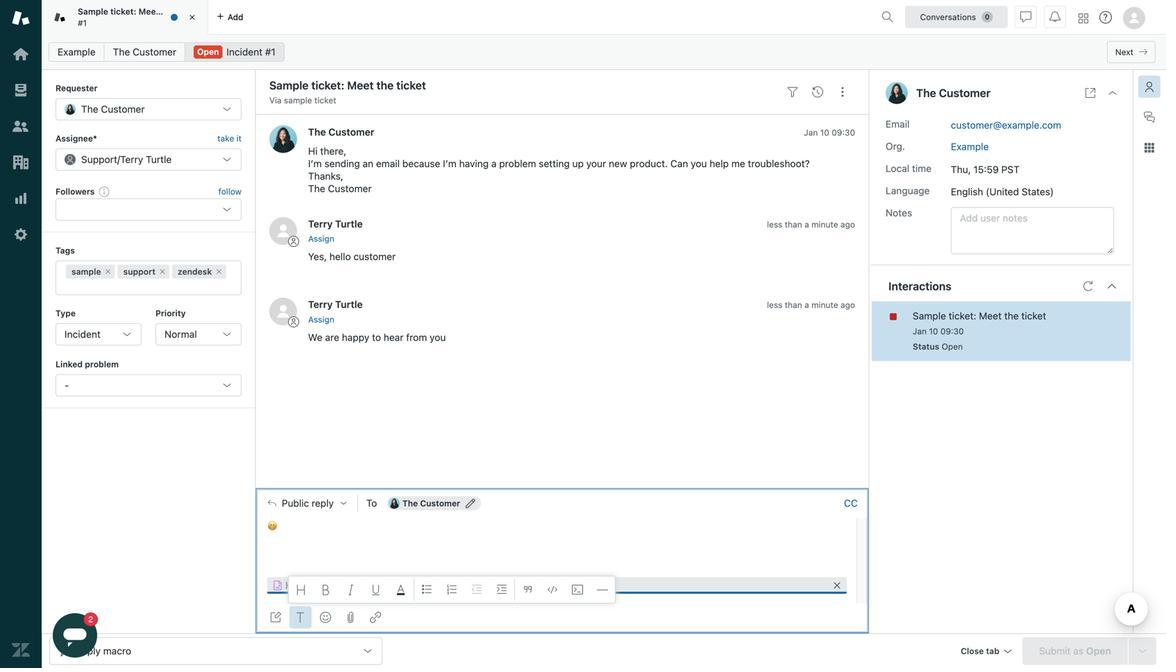 Task type: describe. For each thing, give the bounding box(es) containing it.
support
[[81, 154, 117, 165]]

customer
[[354, 251, 396, 263]]

ago for yes, hello customer
[[841, 220, 856, 229]]

product.
[[630, 158, 668, 169]]

less than a minute ago for we are happy to hear from you
[[767, 300, 856, 310]]

because
[[403, 158, 440, 169]]

apps image
[[1144, 142, 1156, 153]]

jan inside conversationlabel log
[[804, 128, 818, 137]]

sample ticket: meet the ticket #1
[[78, 7, 200, 28]]

we are happy to hear from you
[[308, 332, 446, 343]]

terry turtle link for hello
[[308, 218, 363, 230]]

reply
[[312, 498, 334, 509]]

assign button for we
[[308, 314, 334, 326]]

meet for sample ticket: meet the ticket #1
[[139, 7, 159, 16]]

numbered list (cmd shift 7) image
[[447, 585, 458, 596]]

states)
[[1022, 186, 1054, 198]]

Add user notes text field
[[951, 207, 1115, 255]]

a inside hi there, i'm sending an email because i'm having a problem setting up your new product. can you help me troubleshoot? thanks, the customer
[[492, 158, 497, 169]]

next
[[1116, 47, 1134, 57]]

having
[[459, 158, 489, 169]]

secondary element
[[42, 38, 1167, 66]]

conversations button
[[906, 6, 1008, 28]]

org.
[[886, 141, 906, 152]]

close tab
[[961, 647, 1000, 657]]

admin image
[[12, 226, 30, 244]]

turtle for yes,
[[335, 218, 363, 230]]

code block (ctrl shift 6) image
[[572, 585, 583, 596]]

can
[[671, 158, 688, 169]]

the for sample ticket: meet the ticket #1
[[161, 7, 175, 16]]

less for yes, hello customer
[[767, 220, 783, 229]]

from
[[406, 332, 427, 343]]

language
[[886, 185, 930, 197]]

info on adding followers image
[[99, 186, 110, 197]]

me
[[732, 158, 746, 169]]

increase indent (cmd ]) image
[[497, 585, 508, 596]]

email
[[376, 158, 400, 169]]

english (united states)
[[951, 186, 1054, 198]]

meet for sample ticket: meet the ticket jan 10 09:30 status open
[[979, 310, 1002, 322]]

quote (cmd shift 9) image
[[522, 585, 533, 596]]

1 horizontal spatial ticket
[[315, 95, 336, 105]]

requester
[[56, 83, 98, 93]]

followers element
[[56, 199, 242, 221]]

tags
[[56, 246, 75, 256]]

ticket: for sample ticket: meet the ticket jan 10 09:30 status open
[[949, 310, 977, 322]]

10 inside 'sample ticket: meet the ticket jan 10 09:30 status open'
[[929, 327, 939, 336]]

public reply button
[[256, 489, 357, 518]]

the customer inside secondary element
[[113, 46, 176, 58]]

Subject field
[[267, 77, 778, 94]]

normal
[[165, 329, 197, 340]]

the for sample ticket: meet the ticket jan 10 09:30 status open
[[1005, 310, 1019, 322]]

yes, hello customer
[[308, 251, 396, 263]]

the customer link inside conversationlabel log
[[308, 126, 375, 138]]

bulleted list (cmd shift 8) image
[[422, 585, 433, 596]]

15:59
[[974, 164, 999, 175]]

hide composer image
[[557, 483, 568, 494]]

english
[[951, 186, 984, 198]]

notes
[[886, 207, 913, 219]]

code span (ctrl shift 5) image
[[547, 585, 558, 596]]

hear
[[384, 332, 404, 343]]

Public reply composer text field
[[262, 518, 853, 547]]

take it button
[[218, 132, 242, 146]]

apply
[[75, 646, 101, 657]]

incident #1
[[227, 46, 276, 58]]

assignee* element
[[56, 148, 242, 171]]

edit user image
[[466, 499, 476, 509]]

0 vertical spatial sample
[[284, 95, 312, 105]]

time
[[912, 163, 932, 174]]

open inside secondary element
[[197, 47, 219, 57]]

customer@example.com
[[951, 119, 1062, 131]]

good
[[319, 580, 343, 592]]

interactions
[[889, 280, 952, 293]]

the right user icon
[[917, 86, 937, 100]]

underline (cmd u) image
[[371, 585, 382, 596]]

status
[[913, 342, 940, 352]]

avatar image for we are happy to hear from you
[[269, 298, 297, 326]]

pst
[[1002, 164, 1020, 175]]

we
[[308, 332, 323, 343]]

sample ticket: meet the ticket jan 10 09:30 status open
[[913, 310, 1047, 352]]

zendesk
[[178, 267, 212, 277]]

main element
[[0, 0, 42, 669]]

add button
[[208, 0, 252, 34]]

zendesk products image
[[1079, 14, 1089, 23]]

terry inside assignee* element
[[120, 154, 143, 165]]

customer up there,
[[329, 126, 375, 138]]

2.07mb
[[384, 580, 419, 592]]

troubleshoot?
[[748, 158, 810, 169]]

customer@example.com image
[[389, 498, 400, 509]]

have
[[285, 580, 309, 592]]

hi there, i'm sending an email because i'm having a problem setting up your new product. can you help me troubleshoot? thanks, the customer
[[308, 145, 810, 194]]

less than a minute ago for yes, hello customer
[[767, 220, 856, 229]]

priority
[[156, 309, 186, 318]]

ticket for sample ticket: meet the ticket jan 10 09:30 status open
[[1022, 310, 1047, 322]]

next button
[[1107, 41, 1156, 63]]

italic (cmd i) image
[[346, 585, 357, 596]]

sending
[[325, 158, 360, 169]]

support
[[123, 267, 156, 277]]

remove image for support
[[158, 268, 167, 276]]

assignee*
[[56, 134, 97, 143]]

customer left edit user image
[[420, 499, 460, 509]]

take
[[218, 134, 234, 143]]

1 avatar image from the top
[[269, 125, 297, 153]]

jan inside 'sample ticket: meet the ticket jan 10 09:30 status open'
[[913, 327, 927, 336]]

the inside secondary element
[[113, 46, 130, 58]]

)
[[419, 580, 423, 592]]

terry turtle assign for are
[[308, 299, 363, 325]]

horizontal rule (cmd shift l) image
[[597, 585, 608, 596]]

thanks,
[[308, 170, 344, 182]]

thu, 15:59 pst
[[951, 164, 1020, 175]]

local
[[886, 163, 910, 174]]

submit as open
[[1040, 646, 1112, 657]]

ago for we are happy to hear from you
[[841, 300, 856, 310]]

terry turtle assign for hello
[[308, 218, 363, 244]]

apply macro
[[75, 646, 131, 657]]

09:30 inside conversationlabel log
[[832, 128, 856, 137]]

setting
[[539, 158, 570, 169]]

ticket: for sample ticket: meet the ticket #1
[[110, 7, 136, 16]]

to
[[366, 498, 377, 509]]

(united
[[986, 186, 1020, 198]]

the customer right user icon
[[917, 86, 991, 100]]

day.gif
[[346, 580, 377, 592]]

normal button
[[156, 324, 242, 346]]

linked
[[56, 360, 83, 369]]

zendesk support image
[[12, 9, 30, 27]]

hi
[[308, 145, 318, 157]]

assign for yes,
[[308, 234, 334, 244]]

views image
[[12, 81, 30, 99]]

assign for we
[[308, 315, 334, 325]]

happy
[[342, 332, 370, 343]]

an
[[363, 158, 374, 169]]

jan 10 09:30
[[804, 128, 856, 137]]

public
[[282, 498, 309, 509]]

draft mode image
[[270, 612, 281, 624]]

sample for sample ticket: meet the ticket #1
[[78, 7, 108, 16]]

the inside requester element
[[81, 103, 98, 115]]

1 i'm from the left
[[308, 158, 322, 169]]

1 vertical spatial example
[[951, 141, 989, 152]]

support / terry turtle
[[81, 154, 172, 165]]

assign button for yes,
[[308, 233, 334, 245]]

macro
[[103, 646, 131, 657]]

button displays agent's chat status as invisible. image
[[1021, 11, 1032, 23]]

cc
[[844, 498, 858, 509]]

1 vertical spatial jan 10 09:30 text field
[[913, 327, 964, 336]]

#1 inside the 'sample ticket: meet the ticket #1'
[[78, 18, 87, 28]]



Task type: locate. For each thing, give the bounding box(es) containing it.
1 horizontal spatial 09:30
[[941, 327, 964, 336]]

1 minute from the top
[[812, 220, 839, 229]]

the up hi at the top
[[308, 126, 326, 138]]

customer
[[133, 46, 176, 58], [939, 86, 991, 100], [101, 103, 145, 115], [329, 126, 375, 138], [328, 183, 372, 194], [420, 499, 460, 509]]

the customer inside requester element
[[81, 103, 145, 115]]

the right "customer@example.com" icon at left
[[403, 499, 418, 509]]

conversationlabel log
[[256, 114, 869, 488]]

0 vertical spatial minute
[[812, 220, 839, 229]]

0 vertical spatial you
[[691, 158, 707, 169]]

filter image
[[787, 87, 799, 98]]

2 horizontal spatial remove image
[[215, 268, 223, 276]]

follow button
[[218, 185, 242, 198]]

1 horizontal spatial ticket:
[[949, 310, 977, 322]]

sample right via
[[284, 95, 312, 105]]

#1 right the zendesk support icon at the top of the page
[[78, 18, 87, 28]]

conversations
[[921, 12, 977, 22]]

0 vertical spatial example
[[58, 46, 96, 58]]

1 vertical spatial minute
[[812, 300, 839, 310]]

sample down tags
[[72, 267, 101, 277]]

minute for yes, hello customer
[[812, 220, 839, 229]]

1 horizontal spatial i'm
[[443, 158, 457, 169]]

1 vertical spatial close image
[[1108, 87, 1119, 99]]

problem inside hi there, i'm sending an email because i'm having a problem setting up your new product. can you help me troubleshoot? thanks, the customer
[[499, 158, 536, 169]]

10 up status
[[929, 327, 939, 336]]

1 vertical spatial problem
[[85, 360, 119, 369]]

#1 up via
[[265, 46, 276, 58]]

0 horizontal spatial meet
[[139, 7, 159, 16]]

customer up customer@example.com
[[939, 86, 991, 100]]

1 horizontal spatial problem
[[499, 158, 536, 169]]

assign up we
[[308, 315, 334, 325]]

2 horizontal spatial open
[[1087, 646, 1112, 657]]

1 vertical spatial terry
[[308, 218, 333, 230]]

turtle up yes, hello customer
[[335, 218, 363, 230]]

1 less than a minute ago from the top
[[767, 220, 856, 229]]

0 horizontal spatial problem
[[85, 360, 119, 369]]

0 vertical spatial open
[[197, 47, 219, 57]]

problem down incident popup button
[[85, 360, 119, 369]]

incident inside popup button
[[65, 329, 101, 340]]

1 horizontal spatial jan
[[913, 327, 927, 336]]

problem left setting
[[499, 158, 536, 169]]

problem
[[499, 158, 536, 169], [85, 360, 119, 369]]

terry for yes,
[[308, 218, 333, 230]]

#1 inside secondary element
[[265, 46, 276, 58]]

you inside hi there, i'm sending an email because i'm having a problem setting up your new product. can you help me troubleshoot? thanks, the customer
[[691, 158, 707, 169]]

terry up we
[[308, 299, 333, 311]]

0 vertical spatial close image
[[185, 10, 199, 24]]

customer inside hi there, i'm sending an email because i'm having a problem setting up your new product. can you help me troubleshoot? thanks, the customer
[[328, 183, 372, 194]]

2 minute from the top
[[812, 300, 839, 310]]

up
[[573, 158, 584, 169]]

0 vertical spatial assign button
[[308, 233, 334, 245]]

customer down sending
[[328, 183, 372, 194]]

a
[[492, 158, 497, 169], [805, 220, 809, 229], [805, 300, 809, 310], [311, 580, 317, 592]]

2 terry turtle link from the top
[[308, 299, 363, 311]]

notifications image
[[1050, 11, 1061, 23]]

meet
[[139, 7, 159, 16], [979, 310, 1002, 322]]

the customer inside conversationlabel log
[[308, 126, 375, 138]]

2 assign from the top
[[308, 315, 334, 325]]

customer up support / terry turtle
[[101, 103, 145, 115]]

ticket: inside the 'sample ticket: meet the ticket #1'
[[110, 7, 136, 16]]

avatar image for yes, hello customer
[[269, 217, 297, 245]]

close image left "add" dropdown button at the left top of page
[[185, 10, 199, 24]]

0 horizontal spatial sample
[[78, 7, 108, 16]]

tab
[[987, 647, 1000, 657]]

customer inside requester element
[[101, 103, 145, 115]]

close image inside "tab"
[[185, 10, 199, 24]]

open right as
[[1087, 646, 1112, 657]]

the customer link down the 'sample ticket: meet the ticket #1'
[[104, 42, 185, 62]]

reporting image
[[12, 190, 30, 208]]

2 i'm from the left
[[443, 158, 457, 169]]

assign button
[[308, 233, 334, 245], [308, 314, 334, 326]]

as
[[1074, 646, 1084, 657]]

0 vertical spatial problem
[[499, 158, 536, 169]]

0 vertical spatial terry turtle link
[[308, 218, 363, 230]]

0 vertical spatial #1
[[78, 18, 87, 28]]

10 inside conversationlabel log
[[821, 128, 830, 137]]

remove image
[[104, 268, 112, 276], [158, 268, 167, 276], [215, 268, 223, 276]]

1 vertical spatial the
[[1005, 310, 1019, 322]]

incident down type
[[65, 329, 101, 340]]

terry up yes,
[[308, 218, 333, 230]]

requester element
[[56, 98, 242, 120]]

follow
[[218, 187, 242, 197]]

0 horizontal spatial 10
[[821, 128, 830, 137]]

1 horizontal spatial 10
[[929, 327, 939, 336]]

have a good day.gif ( 2.07mb )
[[285, 580, 423, 592]]

1 vertical spatial ticket
[[315, 95, 336, 105]]

incident down add
[[227, 46, 263, 58]]

minute for we are happy to hear from you
[[812, 300, 839, 310]]

1 vertical spatial terry turtle assign
[[308, 299, 363, 325]]

1 vertical spatial 10
[[929, 327, 939, 336]]

sample
[[284, 95, 312, 105], [72, 267, 101, 277]]

yes,
[[308, 251, 327, 263]]

2 less than a minute ago from the top
[[767, 300, 856, 310]]

you
[[691, 158, 707, 169], [430, 332, 446, 343]]

2 assign button from the top
[[308, 314, 334, 326]]

i'm
[[308, 158, 322, 169], [443, 158, 457, 169]]

terry right support at the left top
[[120, 154, 143, 165]]

the customer up there,
[[308, 126, 375, 138]]

09:30 down ticket actions icon
[[832, 128, 856, 137]]

customer context image
[[1144, 81, 1156, 92]]

0 horizontal spatial jan
[[804, 128, 818, 137]]

tabs tab list
[[42, 0, 876, 35]]

1 vertical spatial less than a minute ago
[[767, 300, 856, 310]]

jan up status
[[913, 327, 927, 336]]

turtle
[[146, 154, 172, 165], [335, 218, 363, 230], [335, 299, 363, 311]]

example up requester
[[58, 46, 96, 58]]

0 horizontal spatial #1
[[78, 18, 87, 28]]

09:30
[[832, 128, 856, 137], [941, 327, 964, 336]]

0 horizontal spatial example link
[[49, 42, 105, 62]]

0 vertical spatial sample
[[78, 7, 108, 16]]

1 vertical spatial avatar image
[[269, 217, 297, 245]]

the down requester
[[81, 103, 98, 115]]

1 vertical spatial ticket:
[[949, 310, 977, 322]]

2 than from the top
[[785, 300, 803, 310]]

09:30 inside 'sample ticket: meet the ticket jan 10 09:30 status open'
[[941, 327, 964, 336]]

0 horizontal spatial you
[[430, 332, 446, 343]]

to
[[372, 332, 381, 343]]

turtle inside assignee* element
[[146, 154, 172, 165]]

the
[[113, 46, 130, 58], [917, 86, 937, 100], [81, 103, 98, 115], [308, 126, 326, 138], [308, 183, 325, 194], [403, 499, 418, 509]]

events image
[[812, 87, 824, 98]]

#1
[[78, 18, 87, 28], [265, 46, 276, 58]]

/
[[117, 154, 120, 165]]

😁️
[[268, 521, 277, 532]]

0 horizontal spatial jan 10 09:30 text field
[[804, 128, 856, 137]]

the down thanks,
[[308, 183, 325, 194]]

less for we are happy to hear from you
[[767, 300, 783, 310]]

jan 10 09:30 text field down events image
[[804, 128, 856, 137]]

10 down events image
[[821, 128, 830, 137]]

example link
[[49, 42, 105, 62], [951, 141, 989, 152]]

example link inside secondary element
[[49, 42, 105, 62]]

09:30 down interactions
[[941, 327, 964, 336]]

incident for incident #1
[[227, 46, 263, 58]]

help
[[710, 158, 729, 169]]

local time
[[886, 163, 932, 174]]

2 vertical spatial ticket
[[1022, 310, 1047, 322]]

turtle right the /
[[146, 154, 172, 165]]

1 vertical spatial sample
[[913, 310, 947, 322]]

0 vertical spatial ticket:
[[110, 7, 136, 16]]

than for yes, hello customer
[[785, 220, 803, 229]]

displays possible ticket submission types image
[[1137, 646, 1149, 657]]

0 horizontal spatial i'm
[[308, 158, 322, 169]]

ticket actions image
[[837, 87, 849, 98]]

0 horizontal spatial the
[[161, 7, 175, 16]]

1 vertical spatial open
[[942, 342, 963, 352]]

ticket inside 'sample ticket: meet the ticket jan 10 09:30 status open'
[[1022, 310, 1047, 322]]

0 horizontal spatial 09:30
[[832, 128, 856, 137]]

1 vertical spatial meet
[[979, 310, 1002, 322]]

example link up requester
[[49, 42, 105, 62]]

the customer down the 'sample ticket: meet the ticket #1'
[[113, 46, 176, 58]]

type
[[56, 309, 76, 318]]

1 terry turtle assign from the top
[[308, 218, 363, 244]]

via
[[269, 95, 282, 105]]

1 vertical spatial the customer link
[[308, 126, 375, 138]]

open inside 'sample ticket: meet the ticket jan 10 09:30 status open'
[[942, 342, 963, 352]]

than
[[785, 220, 803, 229], [785, 300, 803, 310]]

insert emojis image
[[320, 612, 331, 624]]

0 vertical spatial incident
[[227, 46, 263, 58]]

1 less from the top
[[767, 220, 783, 229]]

you right from
[[430, 332, 446, 343]]

0 horizontal spatial the customer link
[[104, 42, 185, 62]]

1 horizontal spatial the customer link
[[308, 126, 375, 138]]

2 vertical spatial open
[[1087, 646, 1112, 657]]

0 vertical spatial terry
[[120, 154, 143, 165]]

the inside 'sample ticket: meet the ticket jan 10 09:30 status open'
[[1005, 310, 1019, 322]]

remove image right support on the top of the page
[[158, 268, 167, 276]]

are
[[325, 332, 339, 343]]

tab containing sample ticket: meet the ticket
[[42, 0, 208, 35]]

1 terry turtle link from the top
[[308, 218, 363, 230]]

turtle up happy
[[335, 299, 363, 311]]

2 ago from the top
[[841, 300, 856, 310]]

0 vertical spatial ticket
[[177, 7, 200, 16]]

the customer link inside secondary element
[[104, 42, 185, 62]]

turtle for we
[[335, 299, 363, 311]]

the customer link up there,
[[308, 126, 375, 138]]

0 vertical spatial the
[[161, 7, 175, 16]]

10
[[821, 128, 830, 137], [929, 327, 939, 336]]

1 horizontal spatial you
[[691, 158, 707, 169]]

thu,
[[951, 164, 971, 175]]

1 vertical spatial sample
[[72, 267, 101, 277]]

customer inside secondary element
[[133, 46, 176, 58]]

1 horizontal spatial the
[[1005, 310, 1019, 322]]

jan down events image
[[804, 128, 818, 137]]

have a good day.gif link
[[285, 578, 377, 594]]

the
[[161, 7, 175, 16], [1005, 310, 1019, 322]]

the customer right "customer@example.com" icon at left
[[403, 499, 460, 509]]

1 vertical spatial #1
[[265, 46, 276, 58]]

0 horizontal spatial sample
[[72, 267, 101, 277]]

i'm down hi at the top
[[308, 158, 322, 169]]

0 vertical spatial meet
[[139, 7, 159, 16]]

1 horizontal spatial example
[[951, 141, 989, 152]]

you right can
[[691, 158, 707, 169]]

1 vertical spatial you
[[430, 332, 446, 343]]

open
[[197, 47, 219, 57], [942, 342, 963, 352], [1087, 646, 1112, 657]]

zendesk image
[[12, 642, 30, 660]]

your
[[587, 158, 606, 169]]

terry turtle assign up are
[[308, 299, 363, 325]]

1 vertical spatial jan
[[913, 327, 927, 336]]

close
[[961, 647, 984, 657]]

meet inside the 'sample ticket: meet the ticket #1'
[[139, 7, 159, 16]]

2 horizontal spatial ticket
[[1022, 310, 1047, 322]]

customers image
[[12, 117, 30, 135]]

user image
[[886, 82, 908, 104]]

the customer down requester
[[81, 103, 145, 115]]

get started image
[[12, 45, 30, 63]]

1 remove image from the left
[[104, 268, 112, 276]]

-
[[65, 380, 69, 391]]

1 assign from the top
[[308, 234, 334, 244]]

organizations image
[[12, 153, 30, 172]]

add link (cmd k) image
[[370, 612, 381, 624]]

0 vertical spatial than
[[785, 220, 803, 229]]

incident inside secondary element
[[227, 46, 263, 58]]

tab
[[42, 0, 208, 35]]

0 horizontal spatial ticket
[[177, 7, 200, 16]]

add attachment image
[[345, 612, 356, 624]]

the inside hi there, i'm sending an email because i'm having a problem setting up your new product. can you help me troubleshoot? thanks, the customer
[[308, 183, 325, 194]]

email
[[886, 118, 910, 130]]

0 vertical spatial avatar image
[[269, 125, 297, 153]]

sample for sample ticket: meet the ticket jan 10 09:30 status open
[[913, 310, 947, 322]]

0 vertical spatial jan
[[804, 128, 818, 137]]

hello
[[330, 251, 351, 263]]

1 horizontal spatial incident
[[227, 46, 263, 58]]

than for we are happy to hear from you
[[785, 300, 803, 310]]

ticket inside the 'sample ticket: meet the ticket #1'
[[177, 7, 200, 16]]

0 vertical spatial 10
[[821, 128, 830, 137]]

2 avatar image from the top
[[269, 217, 297, 245]]

close image
[[185, 10, 199, 24], [1108, 87, 1119, 99]]

open right status
[[942, 342, 963, 352]]

open down "add" dropdown button at the left top of page
[[197, 47, 219, 57]]

0 horizontal spatial open
[[197, 47, 219, 57]]

0 vertical spatial ago
[[841, 220, 856, 229]]

remove image for sample
[[104, 268, 112, 276]]

the customer
[[113, 46, 176, 58], [917, 86, 991, 100], [81, 103, 145, 115], [308, 126, 375, 138], [403, 499, 460, 509]]

submit
[[1040, 646, 1071, 657]]

sample inside the 'sample ticket: meet the ticket #1'
[[78, 7, 108, 16]]

less than a minute ago text field
[[767, 220, 856, 229]]

2 remove image from the left
[[158, 268, 167, 276]]

0 vertical spatial 09:30
[[832, 128, 856, 137]]

sample inside 'sample ticket: meet the ticket jan 10 09:30 status open'
[[913, 310, 947, 322]]

terry turtle link up hello
[[308, 218, 363, 230]]

1 horizontal spatial meet
[[979, 310, 1002, 322]]

0 vertical spatial example link
[[49, 42, 105, 62]]

terry turtle assign
[[308, 218, 363, 244], [308, 299, 363, 325]]

0 vertical spatial less
[[767, 220, 783, 229]]

customer down the 'sample ticket: meet the ticket #1'
[[133, 46, 176, 58]]

1 vertical spatial than
[[785, 300, 803, 310]]

assign button up we
[[308, 314, 334, 326]]

remove image left support on the top of the page
[[104, 268, 112, 276]]

Jan 10 09:30 text field
[[804, 128, 856, 137], [913, 327, 964, 336]]

the inside the 'sample ticket: meet the ticket #1'
[[161, 7, 175, 16]]

example link up thu,
[[951, 141, 989, 152]]

headings image
[[296, 585, 307, 596]]

1 ago from the top
[[841, 220, 856, 229]]

avatar image
[[269, 125, 297, 153], [269, 217, 297, 245], [269, 298, 297, 326]]

terry turtle link for are
[[308, 299, 363, 311]]

linked problem element
[[56, 375, 242, 397]]

new
[[609, 158, 628, 169]]

3 avatar image from the top
[[269, 298, 297, 326]]

1 vertical spatial incident
[[65, 329, 101, 340]]

less than a minute ago text field
[[767, 300, 856, 310]]

get help image
[[1100, 11, 1112, 24]]

2 vertical spatial avatar image
[[269, 298, 297, 326]]

1 horizontal spatial sample
[[913, 310, 947, 322]]

jan 10 09:30 text field up status
[[913, 327, 964, 336]]

0 vertical spatial the customer link
[[104, 42, 185, 62]]

1 vertical spatial turtle
[[335, 218, 363, 230]]

remove image for zendesk
[[215, 268, 223, 276]]

assign button up yes,
[[308, 233, 334, 245]]

jan
[[804, 128, 818, 137], [913, 327, 927, 336]]

format text image
[[295, 612, 306, 624]]

0 horizontal spatial close image
[[185, 10, 199, 24]]

2 vertical spatial turtle
[[335, 299, 363, 311]]

1 vertical spatial 09:30
[[941, 327, 964, 336]]

incident
[[227, 46, 263, 58], [65, 329, 101, 340]]

terry for we
[[308, 299, 333, 311]]

remove attachment image
[[832, 581, 843, 592]]

terry turtle link up are
[[308, 299, 363, 311]]

2 terry turtle assign from the top
[[308, 299, 363, 325]]

(
[[380, 580, 384, 592]]

meet inside 'sample ticket: meet the ticket jan 10 09:30 status open'
[[979, 310, 1002, 322]]

remove image right zendesk
[[215, 268, 223, 276]]

1 horizontal spatial close image
[[1108, 87, 1119, 99]]

1 horizontal spatial sample
[[284, 95, 312, 105]]

0 vertical spatial terry turtle assign
[[308, 218, 363, 244]]

example up thu,
[[951, 141, 989, 152]]

linked problem
[[56, 360, 119, 369]]

1 vertical spatial terry turtle link
[[308, 299, 363, 311]]

1 horizontal spatial open
[[942, 342, 963, 352]]

1 vertical spatial ago
[[841, 300, 856, 310]]

example inside secondary element
[[58, 46, 96, 58]]

2 less from the top
[[767, 300, 783, 310]]

decrease indent (cmd [) image
[[472, 585, 483, 596]]

public reply
[[282, 498, 334, 509]]

close image right view more details icon
[[1108, 87, 1119, 99]]

view more details image
[[1085, 87, 1096, 99]]

1 horizontal spatial example link
[[951, 141, 989, 152]]

ticket for sample ticket: meet the ticket #1
[[177, 7, 200, 16]]

1 horizontal spatial jan 10 09:30 text field
[[913, 327, 964, 336]]

ticket: inside 'sample ticket: meet the ticket jan 10 09:30 status open'
[[949, 310, 977, 322]]

i'm left having
[[443, 158, 457, 169]]

1 than from the top
[[785, 220, 803, 229]]

0 horizontal spatial remove image
[[104, 268, 112, 276]]

there,
[[320, 145, 347, 157]]

the down the 'sample ticket: meet the ticket #1'
[[113, 46, 130, 58]]

3 remove image from the left
[[215, 268, 223, 276]]

1 vertical spatial assign
[[308, 315, 334, 325]]

1 vertical spatial example link
[[951, 141, 989, 152]]

terry turtle assign up hello
[[308, 218, 363, 244]]

ticket:
[[110, 7, 136, 16], [949, 310, 977, 322]]

assign up yes,
[[308, 234, 334, 244]]

take it
[[218, 134, 242, 143]]

cc button
[[844, 497, 858, 510]]

1 assign button from the top
[[308, 233, 334, 245]]

bold (cmd b) image
[[321, 585, 332, 596]]

incident for incident
[[65, 329, 101, 340]]

add
[[228, 12, 243, 22]]



Task type: vqa. For each thing, say whether or not it's contained in the screenshot.
English (United States)
yes



